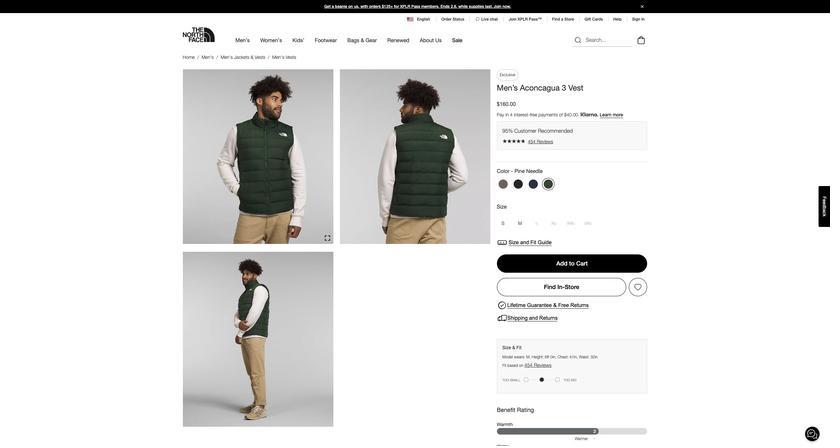Task type: vqa. For each thing, say whether or not it's contained in the screenshot.
Girls'
no



Task type: describe. For each thing, give the bounding box(es) containing it.
size & fit
[[503, 345, 522, 350]]

size for size
[[497, 204, 507, 210]]

height:
[[532, 355, 544, 360]]

size for size and fit guide
[[509, 240, 519, 245]]

order
[[441, 17, 452, 22]]

1 vertical spatial xplr
[[518, 17, 528, 22]]

xxl
[[567, 221, 575, 226]]

1 vertical spatial reviews
[[534, 362, 552, 368]]

& up wears:
[[512, 345, 515, 350]]

aconcagua
[[520, 83, 560, 92]]

about
[[420, 37, 434, 43]]

fit based on 454 reviews
[[503, 362, 552, 368]]

learn more
[[600, 112, 623, 118]]

klarna image
[[581, 113, 599, 117]]

find for find a store
[[552, 17, 560, 22]]

english
[[417, 17, 430, 22]]

us,
[[354, 4, 359, 9]]

view cart image
[[636, 35, 647, 45]]

to
[[569, 260, 575, 267]]

s
[[502, 221, 505, 226]]

warmth
[[497, 422, 513, 427]]

men's down women's link
[[272, 54, 284, 60]]

on inside fit based on 454 reviews
[[519, 363, 523, 368]]

fit for and
[[531, 240, 536, 245]]

add to cart
[[557, 260, 588, 267]]

Pine Needle radio
[[542, 178, 555, 191]]

41in,
[[570, 355, 578, 360]]

big
[[571, 378, 577, 382]]

and for size
[[520, 240, 529, 245]]

Search search field
[[573, 34, 632, 47]]

live
[[481, 17, 489, 22]]

sign
[[632, 17, 640, 22]]

men's left "jackets"
[[221, 54, 233, 60]]

in
[[642, 17, 645, 22]]

lifetime
[[507, 303, 526, 308]]

about us
[[420, 37, 442, 43]]

footwear
[[315, 37, 337, 43]]

join xplr pass™
[[509, 17, 542, 22]]

pay
[[497, 112, 504, 118]]

supplies
[[469, 4, 484, 9]]

lifetime guarantee & free returns button
[[497, 300, 589, 311]]

-
[[511, 168, 513, 174]]

bags & gear
[[347, 37, 377, 43]]

add to cart button
[[497, 255, 648, 273]]

& inside lifetime guarantee & free returns button
[[553, 303, 557, 308]]

32in
[[591, 355, 598, 360]]

payments
[[539, 112, 558, 118]]

list box containing s
[[497, 217, 648, 230]]

pay in 4 interest-free payments of $40.00.
[[497, 112, 581, 118]]

a inside button
[[822, 210, 827, 212]]

men's right home link on the left top of the page
[[202, 54, 214, 60]]

m button
[[514, 217, 526, 230]]

sign in button
[[632, 17, 645, 22]]

95%
[[503, 128, 513, 134]]

0 vertical spatial reviews
[[537, 139, 553, 144]]

6ft
[[545, 355, 549, 360]]

while
[[459, 4, 468, 9]]

gift cards
[[585, 17, 603, 22]]

Summit Navy radio
[[527, 178, 540, 191]]

color
[[497, 168, 510, 174]]

order status link
[[441, 17, 464, 22]]

cards
[[592, 17, 603, 22]]

find in-store button
[[497, 278, 627, 296]]

xxl button
[[565, 217, 577, 230]]

a for store
[[561, 17, 563, 22]]

falcon brown image
[[499, 180, 508, 189]]

home link
[[183, 54, 195, 60]]

1 e from the top
[[822, 199, 827, 202]]

footwear link
[[315, 31, 337, 49]]

3xl button
[[582, 217, 594, 230]]

3 / from the left
[[268, 54, 270, 60]]

454 reviews
[[528, 139, 553, 144]]

a for beanie
[[332, 4, 334, 9]]

home
[[183, 54, 195, 60]]

1 vertical spatial 454 reviews link
[[525, 362, 552, 368]]

size and fit guide button
[[497, 238, 552, 248]]

1 vests from the left
[[255, 54, 265, 60]]

open full screen image
[[325, 236, 330, 241]]

shipping and returns
[[507, 316, 558, 321]]

based
[[508, 363, 518, 368]]

too big
[[564, 378, 577, 382]]

gift cards link
[[585, 17, 603, 22]]

guarantee
[[527, 303, 552, 308]]

sale
[[452, 37, 462, 43]]

warmer
[[575, 437, 588, 442]]

find a store link
[[552, 17, 574, 22]]

women's
[[260, 37, 282, 43]]

orders
[[369, 4, 381, 9]]

3
[[562, 83, 566, 92]]

0 horizontal spatial on
[[348, 4, 353, 9]]

xl button
[[548, 217, 560, 230]]

get a beanie on us, with orders $125+ for xplr pass members. ends 2.6, while supplies last. join now. link
[[0, 0, 830, 13]]

xl
[[552, 221, 557, 226]]

now.
[[503, 4, 511, 9]]

recommended
[[538, 128, 573, 134]]

live chat
[[481, 17, 498, 22]]

wears:
[[514, 355, 525, 360]]

pass
[[411, 4, 420, 9]]

fit for &
[[517, 345, 522, 350]]

benefit
[[497, 406, 516, 414]]

benefit rating
[[497, 406, 534, 414]]

2 / from the left
[[217, 54, 218, 60]]

1 vertical spatial join
[[509, 17, 517, 22]]



Task type: locate. For each thing, give the bounding box(es) containing it.
home / men's / men's jackets & vests / men's vests
[[183, 54, 296, 60]]

find left "in-"
[[544, 284, 556, 291]]

0 horizontal spatial xplr
[[400, 4, 410, 9]]

chat
[[490, 17, 498, 22]]

and inside size and fit guide button
[[520, 240, 529, 245]]

on left us, on the top left
[[348, 4, 353, 9]]

men's jackets & vests link
[[221, 54, 265, 60]]

men's link up 'men's jackets & vests' link on the top
[[235, 31, 250, 49]]

454 reviews link
[[503, 139, 642, 144], [525, 362, 552, 368]]

too for too big
[[564, 378, 570, 382]]

0 vertical spatial a
[[332, 4, 334, 9]]

a left gift
[[561, 17, 563, 22]]

0 vertical spatial 454
[[528, 139, 536, 144]]

order status
[[441, 17, 464, 22]]

1 horizontal spatial and
[[529, 316, 538, 321]]

interest-
[[514, 112, 530, 118]]

c
[[822, 212, 827, 214]]

& left free
[[553, 303, 557, 308]]

about us link
[[420, 31, 442, 49]]

find
[[552, 17, 560, 22], [544, 284, 556, 291]]

$160.00
[[497, 101, 516, 107]]

/ left men's vests link
[[268, 54, 270, 60]]

$125+
[[382, 4, 393, 9]]

4
[[510, 112, 513, 118]]

small
[[510, 378, 520, 382]]

cart
[[576, 260, 588, 267]]

1 vertical spatial returns
[[539, 316, 558, 321]]

size for size & fit
[[503, 345, 511, 350]]

a up k
[[822, 210, 827, 212]]

1 horizontal spatial a
[[561, 17, 563, 22]]

kids' link
[[293, 31, 304, 49]]

size down m button
[[509, 240, 519, 245]]

shipping and returns button
[[497, 313, 558, 324]]

men's link right home link on the left top of the page
[[202, 54, 214, 60]]

0 vertical spatial 454 reviews link
[[503, 139, 642, 144]]

b
[[822, 207, 827, 210]]

xplr
[[400, 4, 410, 9], [518, 17, 528, 22]]

pine needle image
[[544, 180, 553, 189]]

find for find in-store
[[544, 284, 556, 291]]

sign in
[[632, 17, 645, 22]]

1 horizontal spatial men's link
[[235, 31, 250, 49]]

size inside size and fit guide button
[[509, 240, 519, 245]]

join right last.
[[494, 4, 502, 9]]

warmth 2
[[497, 422, 596, 434]]

store up free
[[565, 284, 579, 291]]

and
[[520, 240, 529, 245], [529, 316, 538, 321]]

/ left "jackets"
[[217, 54, 218, 60]]

2 vests from the left
[[286, 54, 296, 60]]

xplr right for
[[400, 4, 410, 9]]

0 horizontal spatial too
[[503, 378, 509, 382]]

returns right free
[[571, 303, 589, 308]]

e up "d" at top
[[822, 199, 827, 202]]

2 too from the left
[[564, 378, 570, 382]]

0 horizontal spatial vests
[[255, 54, 265, 60]]

& left 'gear'
[[361, 37, 364, 43]]

size
[[497, 204, 507, 210], [509, 240, 519, 245], [503, 345, 511, 350]]

454
[[528, 139, 536, 144], [525, 362, 533, 368]]

jackets
[[234, 54, 249, 60]]

e
[[822, 199, 827, 202], [822, 202, 827, 204]]

0 horizontal spatial a
[[332, 4, 334, 9]]

0 horizontal spatial fit
[[503, 363, 507, 368]]

size up s
[[497, 204, 507, 210]]

1 vertical spatial on
[[519, 363, 523, 368]]

fit left the based
[[503, 363, 507, 368]]

men's
[[235, 37, 250, 43], [202, 54, 214, 60], [221, 54, 233, 60], [272, 54, 284, 60]]

us
[[435, 37, 442, 43]]

of
[[559, 112, 563, 118]]

bags & gear link
[[347, 31, 377, 49]]

1 horizontal spatial xplr
[[518, 17, 528, 22]]

0 vertical spatial on
[[348, 4, 353, 9]]

fit inside button
[[531, 240, 536, 245]]

1 horizontal spatial too
[[564, 378, 570, 382]]

454 down 95% customer recommended
[[528, 139, 536, 144]]

summit navy image
[[529, 180, 538, 189]]

0 vertical spatial find
[[552, 17, 560, 22]]

pine
[[515, 168, 525, 174]]

too for too small
[[503, 378, 509, 382]]

renewed
[[387, 37, 409, 43]]

a right get
[[332, 4, 334, 9]]

2 vertical spatial a
[[822, 210, 827, 212]]

0 vertical spatial and
[[520, 240, 529, 245]]

2 horizontal spatial a
[[822, 210, 827, 212]]

1 horizontal spatial /
[[217, 54, 218, 60]]

fit left guide
[[531, 240, 536, 245]]

help
[[614, 17, 622, 22]]

chest:
[[558, 355, 569, 360]]

tnf black image
[[514, 180, 523, 189]]

f e e d b a c k button
[[819, 186, 830, 227]]

learn
[[600, 112, 612, 118]]

2.6,
[[451, 4, 457, 9]]

free
[[558, 303, 569, 308]]

1 too from the left
[[503, 378, 509, 382]]

and down the guarantee
[[529, 316, 538, 321]]

Falcon Brown radio
[[497, 178, 509, 191]]

join down now.
[[509, 17, 517, 22]]

a
[[332, 4, 334, 9], [561, 17, 563, 22], [822, 210, 827, 212]]

1 horizontal spatial vests
[[286, 54, 296, 60]]

1 vertical spatial size
[[509, 240, 519, 245]]

fit up wears:
[[517, 345, 522, 350]]

f e e d b a c k
[[822, 197, 827, 217]]

store left gift
[[565, 17, 574, 22]]

men's
[[497, 83, 518, 92]]

fit inside fit based on 454 reviews
[[503, 363, 507, 368]]

shipping
[[507, 316, 528, 321]]

too left 'small'
[[503, 378, 509, 382]]

l
[[536, 221, 538, 226]]

0 vertical spatial store
[[565, 17, 574, 22]]

needle
[[526, 168, 543, 174]]

join xplr pass™ link
[[509, 17, 542, 22]]

last.
[[485, 4, 493, 9]]

model
[[503, 355, 513, 360]]

waist:
[[579, 355, 590, 360]]

add
[[557, 260, 568, 267]]

beanie
[[335, 4, 347, 9]]

1 horizontal spatial join
[[509, 17, 517, 22]]

gear
[[366, 37, 377, 43]]

1 horizontal spatial fit
[[517, 345, 522, 350]]

and down m button
[[520, 240, 529, 245]]

size up model
[[503, 345, 511, 350]]

2 horizontal spatial /
[[268, 54, 270, 60]]

reviews down 95% customer recommended
[[537, 139, 553, 144]]

1 vertical spatial a
[[561, 17, 563, 22]]

454 down m,
[[525, 362, 533, 368]]

color option group
[[497, 178, 648, 193]]

bags
[[347, 37, 359, 43]]

store inside button
[[565, 284, 579, 291]]

on
[[348, 4, 353, 9], [519, 363, 523, 368]]

0in,
[[550, 355, 557, 360]]

vests down kids' link
[[286, 54, 296, 60]]

close image
[[638, 5, 647, 8]]

xplr left pass™
[[518, 17, 528, 22]]

customer
[[514, 128, 537, 134]]

vests right "jackets"
[[255, 54, 265, 60]]

1 vertical spatial find
[[544, 284, 556, 291]]

1 vertical spatial men's link
[[202, 54, 214, 60]]

store for find in-store
[[565, 284, 579, 291]]

1 vertical spatial store
[[565, 284, 579, 291]]

& right "jackets"
[[251, 54, 253, 60]]

search all image
[[574, 36, 582, 44]]

rating
[[517, 406, 534, 414]]

/ right home
[[198, 54, 199, 60]]

0 vertical spatial join
[[494, 4, 502, 9]]

too
[[503, 378, 509, 382], [564, 378, 570, 382]]

returns down lifetime guarantee & free returns on the bottom right of page
[[539, 316, 558, 321]]

1 vertical spatial 454
[[525, 362, 533, 368]]

store for find a store
[[565, 17, 574, 22]]

/
[[198, 54, 199, 60], [217, 54, 218, 60], [268, 54, 270, 60]]

2 e from the top
[[822, 202, 827, 204]]

& inside bags & gear link
[[361, 37, 364, 43]]

454 reviews link down height:
[[525, 362, 552, 368]]

1 horizontal spatial on
[[519, 363, 523, 368]]

find in-store
[[544, 284, 579, 291]]

the north face home page image
[[183, 27, 215, 42]]

ends
[[441, 4, 450, 9]]

0 vertical spatial size
[[497, 204, 507, 210]]

2 horizontal spatial fit
[[531, 240, 536, 245]]

in
[[506, 112, 509, 118]]

l button
[[531, 217, 543, 230]]

0 horizontal spatial men's link
[[202, 54, 214, 60]]

status
[[453, 17, 464, 22]]

reviews down 6ft
[[534, 362, 552, 368]]

men's up 'men's jackets & vests' link on the top
[[235, 37, 250, 43]]

0 horizontal spatial returns
[[539, 316, 558, 321]]

s button
[[497, 217, 509, 230]]

more
[[613, 112, 623, 118]]

live chat button
[[475, 16, 499, 22]]

1 vertical spatial fit
[[517, 345, 522, 350]]

model wears: m, height: 6ft 0in, chest: 41in, waist: 32in
[[503, 355, 598, 360]]

0 vertical spatial returns
[[571, 303, 589, 308]]

and for shipping
[[529, 316, 538, 321]]

and inside shipping and returns button
[[529, 316, 538, 321]]

TNF Black radio
[[512, 178, 524, 191]]

vest
[[569, 83, 584, 92]]

sale link
[[452, 31, 462, 49]]

2 vertical spatial size
[[503, 345, 511, 350]]

find inside find in-store button
[[544, 284, 556, 291]]

0 horizontal spatial and
[[520, 240, 529, 245]]

$40.00.
[[564, 112, 580, 118]]

on right the based
[[519, 363, 523, 368]]

2 vertical spatial fit
[[503, 363, 507, 368]]

1 / from the left
[[198, 54, 199, 60]]

1 vertical spatial and
[[529, 316, 538, 321]]

find right pass™
[[552, 17, 560, 22]]

f
[[822, 197, 827, 199]]

1 horizontal spatial returns
[[571, 303, 589, 308]]

store
[[565, 17, 574, 22], [565, 284, 579, 291]]

0 horizontal spatial /
[[198, 54, 199, 60]]

0 vertical spatial xplr
[[400, 4, 410, 9]]

kids'
[[293, 37, 304, 43]]

too left the big
[[564, 378, 570, 382]]

0 vertical spatial fit
[[531, 240, 536, 245]]

lifetime guarantee & free returns
[[507, 303, 589, 308]]

list box
[[497, 217, 648, 230]]

454 reviews link down recommended
[[503, 139, 642, 144]]

0 vertical spatial men's link
[[235, 31, 250, 49]]

e up the b
[[822, 202, 827, 204]]

learn more button
[[600, 112, 623, 118]]

pass™
[[529, 17, 542, 22]]

0 horizontal spatial join
[[494, 4, 502, 9]]



